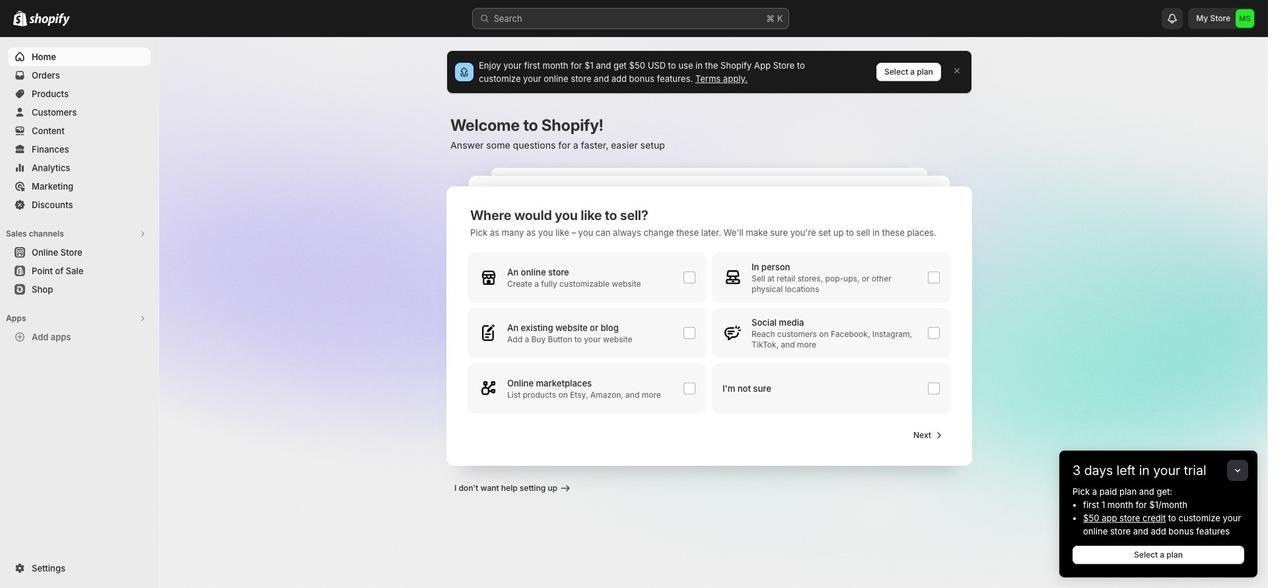Task type: describe. For each thing, give the bounding box(es) containing it.
1 horizontal spatial shopify image
[[29, 13, 70, 26]]

0 horizontal spatial shopify image
[[13, 11, 27, 26]]

my store image
[[1236, 9, 1255, 28]]



Task type: vqa. For each thing, say whether or not it's contained in the screenshot.
Shopify image
yes



Task type: locate. For each thing, give the bounding box(es) containing it.
shopify image
[[13, 11, 27, 26], [29, 13, 70, 26]]



